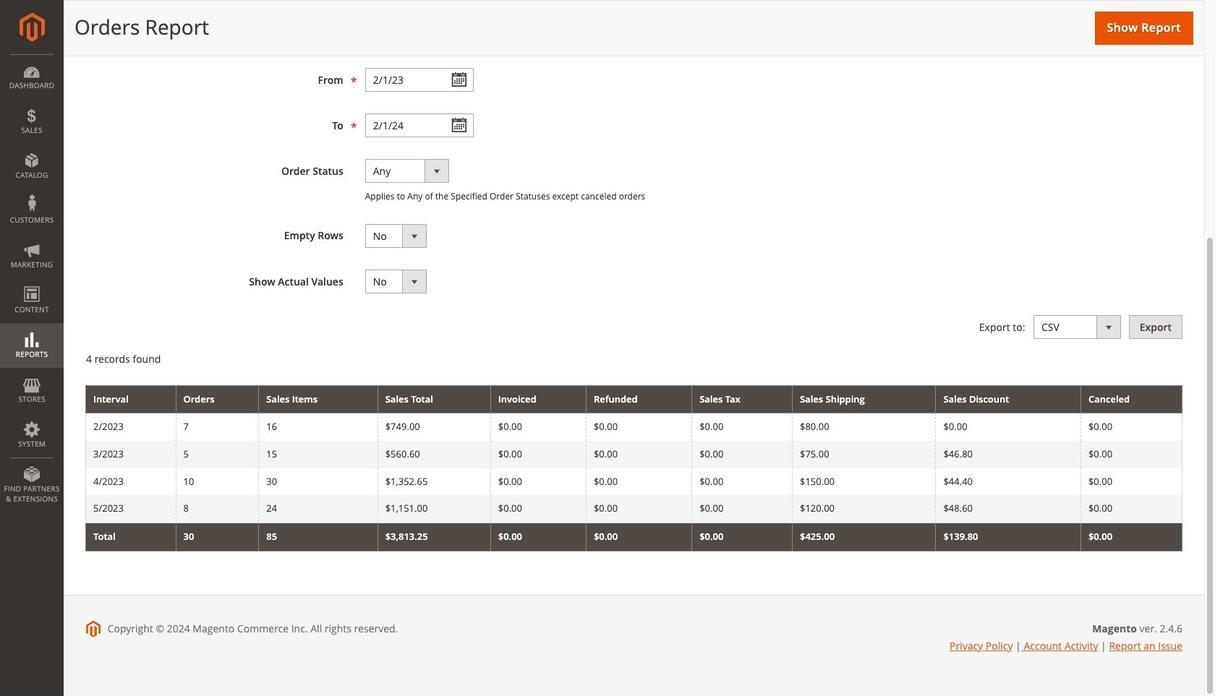 Task type: describe. For each thing, give the bounding box(es) containing it.
magento admin panel image
[[19, 12, 44, 42]]



Task type: locate. For each thing, give the bounding box(es) containing it.
menu bar
[[0, 54, 64, 512]]

None text field
[[365, 114, 474, 138]]

None text field
[[365, 68, 474, 92]]



